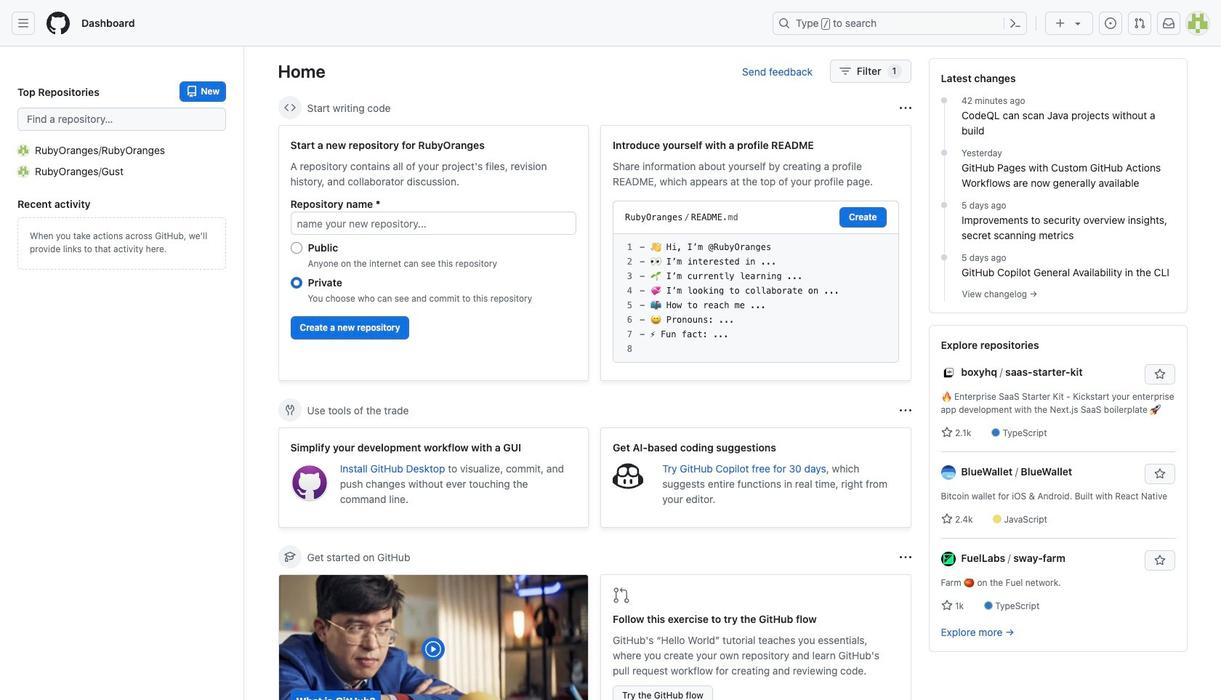 Task type: vqa. For each thing, say whether or not it's contained in the screenshot.
GO TO YOUR PERSONAL PROFILE link
no



Task type: locate. For each thing, give the bounding box(es) containing it.
0 vertical spatial git pull request image
[[1134, 17, 1146, 29]]

star image
[[941, 427, 953, 438], [941, 513, 953, 525], [941, 600, 953, 611]]

gust image
[[17, 165, 29, 177]]

1 why am i seeing this? image from the top
[[900, 102, 911, 114]]

dot fill image
[[939, 147, 950, 159]]

2 star this repository image from the top
[[1154, 468, 1166, 480]]

why am i seeing this? image
[[900, 102, 911, 114], [900, 405, 911, 416]]

1 horizontal spatial git pull request image
[[1134, 17, 1146, 29]]

get ai-based coding suggestions element
[[601, 428, 911, 528]]

star image for @bluewallet profile icon
[[941, 513, 953, 525]]

what is github? image
[[279, 575, 588, 700]]

1 vertical spatial dot fill image
[[939, 199, 950, 211]]

3 star image from the top
[[941, 600, 953, 611]]

0 vertical spatial dot fill image
[[939, 95, 950, 106]]

none radio inside start a new repository element
[[290, 242, 302, 254]]

0 vertical spatial star image
[[941, 427, 953, 438]]

1 vertical spatial git pull request image
[[613, 587, 630, 604]]

star this repository image
[[1154, 369, 1166, 380], [1154, 468, 1166, 480], [1154, 555, 1166, 566]]

1 star this repository image from the top
[[1154, 369, 1166, 380]]

3 star this repository image from the top
[[1154, 555, 1166, 566]]

@bluewallet profile image
[[941, 466, 956, 480]]

why am i seeing this? image for introduce yourself with a profile readme element
[[900, 102, 911, 114]]

1 star image from the top
[[941, 427, 953, 438]]

None submit
[[840, 207, 887, 228]]

star this repository image for @boxyhq profile image
[[1154, 369, 1166, 380]]

1 vertical spatial star this repository image
[[1154, 468, 1166, 480]]

1 vertical spatial star image
[[941, 513, 953, 525]]

1 dot fill image from the top
[[939, 95, 950, 106]]

1 vertical spatial why am i seeing this? image
[[900, 405, 911, 416]]

dot fill image
[[939, 95, 950, 106], [939, 199, 950, 211], [939, 252, 950, 263]]

2 star image from the top
[[941, 513, 953, 525]]

star image up @bluewallet profile icon
[[941, 427, 953, 438]]

@fuellabs profile image
[[941, 552, 956, 567]]

star image for @boxyhq profile image
[[941, 427, 953, 438]]

0 vertical spatial star this repository image
[[1154, 369, 1166, 380]]

none radio inside start a new repository element
[[290, 277, 302, 289]]

None radio
[[290, 277, 302, 289]]

0 horizontal spatial git pull request image
[[613, 587, 630, 604]]

2 why am i seeing this? image from the top
[[900, 405, 911, 416]]

git pull request image
[[1134, 17, 1146, 29], [613, 587, 630, 604]]

rubyoranges image
[[17, 144, 29, 156]]

None radio
[[290, 242, 302, 254]]

star image up @fuellabs profile icon
[[941, 513, 953, 525]]

2 vertical spatial star this repository image
[[1154, 555, 1166, 566]]

star image down @fuellabs profile icon
[[941, 600, 953, 611]]

star image for @fuellabs profile icon
[[941, 600, 953, 611]]

2 dot fill image from the top
[[939, 199, 950, 211]]

2 vertical spatial dot fill image
[[939, 252, 950, 263]]

explore repositories navigation
[[929, 325, 1188, 652]]

play image
[[425, 641, 442, 658]]

2 vertical spatial star image
[[941, 600, 953, 611]]

simplify your development workflow with a gui element
[[278, 428, 589, 528]]

0 vertical spatial why am i seeing this? image
[[900, 102, 911, 114]]



Task type: describe. For each thing, give the bounding box(es) containing it.
git pull request image inside try the github flow element
[[613, 587, 630, 604]]

start a new repository element
[[278, 125, 589, 381]]

what is github? element
[[278, 574, 589, 700]]

why am i seeing this? image for 'get ai-based coding suggestions' element
[[900, 405, 911, 416]]

3 dot fill image from the top
[[939, 252, 950, 263]]

none submit inside introduce yourself with a profile readme element
[[840, 207, 887, 228]]

homepage image
[[47, 12, 70, 35]]

code image
[[284, 102, 296, 113]]

issue opened image
[[1105, 17, 1117, 29]]

filter image
[[840, 65, 851, 77]]

notifications image
[[1163, 17, 1175, 29]]

star this repository image for @fuellabs profile icon
[[1154, 555, 1166, 566]]

explore element
[[929, 58, 1188, 700]]

star this repository image for @bluewallet profile icon
[[1154, 468, 1166, 480]]

tools image
[[284, 404, 296, 416]]

command palette image
[[1010, 17, 1022, 29]]

Top Repositories search field
[[17, 108, 226, 131]]

github desktop image
[[290, 464, 328, 502]]

try the github flow element
[[601, 574, 911, 700]]

plus image
[[1055, 17, 1067, 29]]

@boxyhq profile image
[[941, 366, 956, 380]]

Find a repository… text field
[[17, 108, 226, 131]]

why am i seeing this? image
[[900, 551, 911, 563]]

introduce yourself with a profile readme element
[[601, 125, 911, 381]]

name your new repository... text field
[[290, 212, 577, 235]]

mortar board image
[[284, 551, 296, 563]]

triangle down image
[[1072, 17, 1084, 29]]



